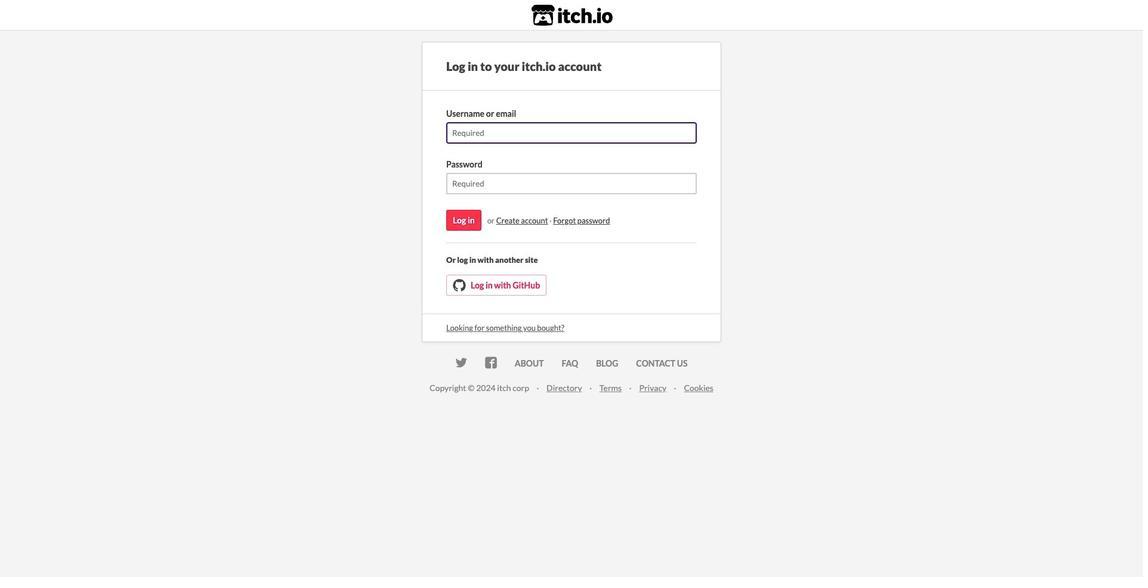 Task type: vqa. For each thing, say whether or not it's contained in the screenshot.
Required Password Field
yes



Task type: locate. For each thing, give the bounding box(es) containing it.
Required password field
[[446, 173, 697, 195]]

facebook image
[[485, 358, 497, 369]]

twitter image
[[456, 358, 467, 369]]

itch.io logo & title image
[[532, 4, 613, 25]]



Task type: describe. For each thing, give the bounding box(es) containing it.
Required text field
[[446, 122, 697, 144]]



